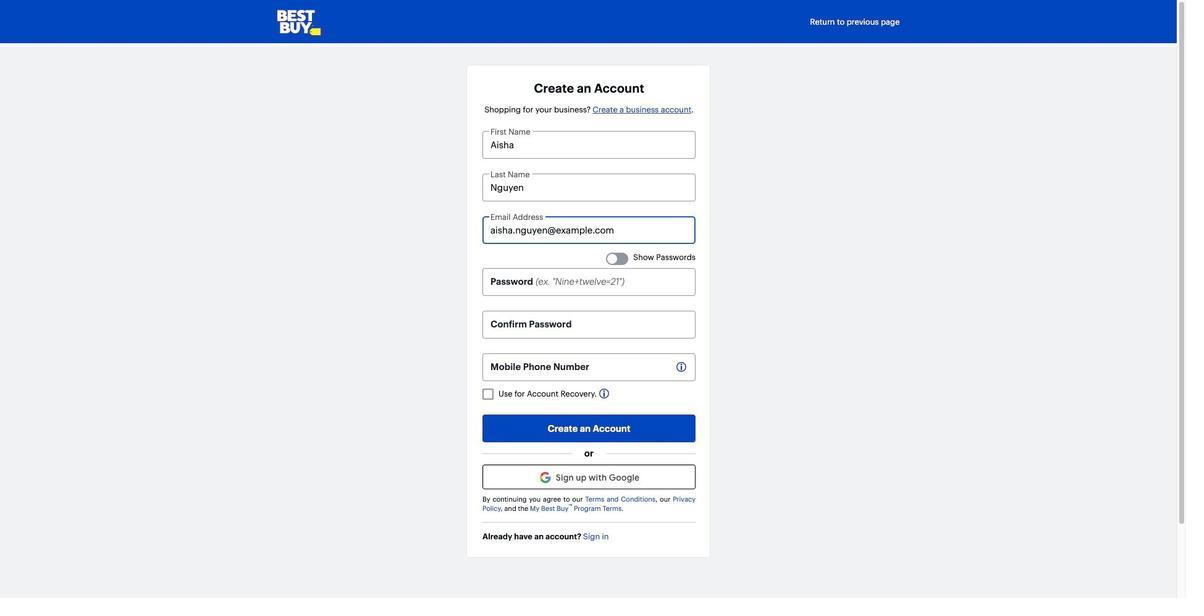 Task type: vqa. For each thing, say whether or not it's contained in the screenshot.
second  text field from the bottom of the page
yes



Task type: locate. For each thing, give the bounding box(es) containing it.
0 vertical spatial   text field
[[483, 131, 696, 159]]

  password field
[[483, 268, 696, 296], [483, 311, 696, 339]]

1 vertical spatial   password field
[[483, 311, 696, 339]]

  text field
[[483, 131, 696, 159], [483, 174, 696, 201]]

1   password field from the top
[[483, 268, 696, 296]]

  telephone field
[[483, 353, 696, 381]]

mobile phone number info image
[[677, 362, 686, 372]]

None email field
[[483, 216, 696, 244]]

1 vertical spatial   text field
[[483, 174, 696, 201]]

2   text field from the top
[[483, 174, 696, 201]]

0 vertical spatial   password field
[[483, 268, 696, 296]]

2   password field from the top
[[483, 311, 696, 339]]



Task type: describe. For each thing, give the bounding box(es) containing it.
best buy home image
[[277, 0, 320, 43]]

1   text field from the top
[[483, 131, 696, 159]]

account recovery phone info image
[[599, 389, 609, 398]]

Use this mobile number for Account Recovery. checkbox
[[483, 389, 494, 400]]



